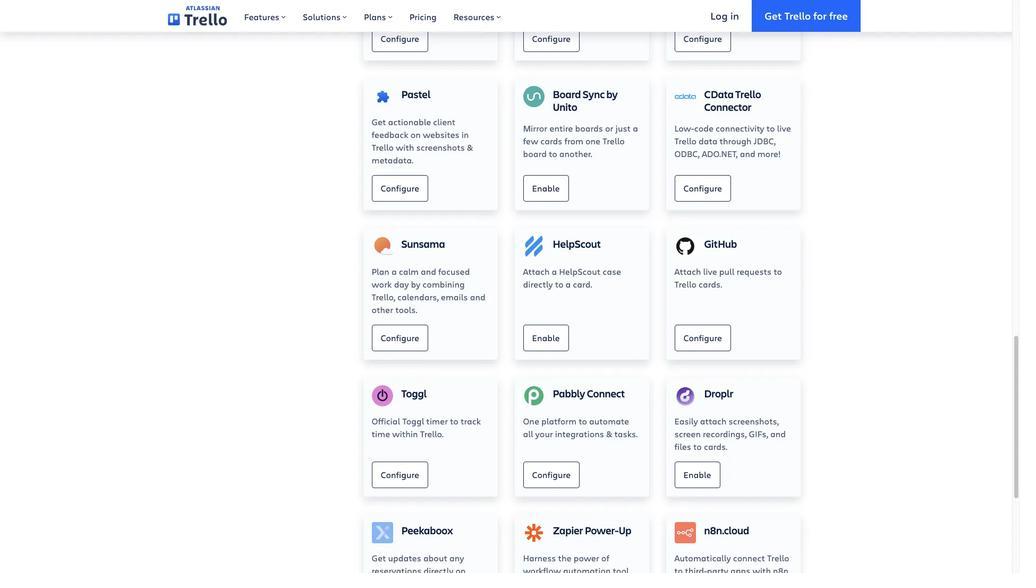 Task type: vqa. For each thing, say whether or not it's contained in the screenshot.


Task type: locate. For each thing, give the bounding box(es) containing it.
live left pull
[[703, 266, 717, 278]]

live up more!
[[777, 123, 791, 134]]

screenshots
[[416, 142, 465, 153]]

get up reservations
[[372, 553, 386, 564]]

toggl
[[401, 387, 427, 401], [402, 416, 424, 427]]

0 horizontal spatial &
[[467, 142, 473, 153]]

cards. down pull
[[699, 279, 722, 290]]

recordings,
[[703, 429, 747, 440]]

trello.
[[420, 429, 444, 440]]

to
[[767, 123, 775, 134], [549, 148, 557, 160], [774, 266, 782, 278], [555, 279, 563, 290], [450, 416, 458, 427], [579, 416, 587, 427], [693, 442, 702, 453], [675, 566, 683, 574]]

configure link for pastel
[[372, 176, 428, 202]]

for
[[814, 9, 827, 22]]

cards. down recordings,
[[704, 442, 728, 453]]

and inside easily attach screenshots, screen recordings, gifs, and files to cards.
[[770, 429, 786, 440]]

0 vertical spatial with
[[396, 142, 414, 153]]

atlassian trello image
[[168, 6, 227, 26]]

to up integrations
[[579, 416, 587, 427]]

0 horizontal spatial by
[[411, 279, 420, 290]]

automation
[[563, 566, 611, 574]]

live inside attach live pull requests to trello cards.
[[703, 266, 717, 278]]

to inside the 'low-code connectivity to live trello data through jdbc, odbc, ado.net, and more!'
[[767, 123, 775, 134]]

tasks.
[[615, 429, 638, 440]]

card.
[[573, 279, 592, 290]]

1 vertical spatial enable link
[[523, 325, 569, 352]]

timer
[[426, 416, 448, 427]]

get actionable client feedback on websites in trello with screenshots & metadata.
[[372, 117, 473, 166]]

& down automate
[[606, 429, 612, 440]]

helpscout up attach a helpscout case directly to a card.
[[553, 237, 601, 252]]

trello inside the 'low-code connectivity to live trello data through jdbc, odbc, ado.net, and more!'
[[675, 136, 697, 147]]

about
[[423, 553, 447, 564]]

workflow
[[523, 566, 561, 574]]

attach inside attach live pull requests to trello cards.
[[675, 266, 701, 278]]

with inside automatically connect trello to third-party apps with n8n.
[[753, 566, 771, 574]]

combining
[[423, 279, 465, 290]]

1 vertical spatial directly
[[424, 566, 453, 574]]

to left 'card.'
[[555, 279, 563, 290]]

get left for
[[765, 9, 782, 22]]

your
[[535, 429, 553, 440]]

cdata trello connector
[[704, 87, 761, 114]]

and right gifs,
[[770, 429, 786, 440]]

to right files
[[693, 442, 702, 453]]

to left the track
[[450, 416, 458, 427]]

to up jdbc,
[[767, 123, 775, 134]]

trello inside attach live pull requests to trello cards.
[[675, 279, 697, 290]]

and right emails
[[470, 292, 485, 303]]

0 horizontal spatial with
[[396, 142, 414, 153]]

and
[[740, 148, 755, 160], [421, 266, 436, 278], [470, 292, 485, 303], [770, 429, 786, 440]]

get inside "get actionable client feedback on websites in trello with screenshots & metadata."
[[372, 117, 386, 128]]

directly left 'card.'
[[523, 279, 553, 290]]

free
[[829, 9, 848, 22]]

get inside get updates about any reservations directly o
[[372, 553, 386, 564]]

from
[[564, 136, 583, 147]]

cards. inside attach live pull requests to trello cards.
[[699, 279, 722, 290]]

1 vertical spatial &
[[606, 429, 612, 440]]

calendars,
[[397, 292, 439, 303]]

0 vertical spatial enable
[[532, 183, 560, 194]]

attach
[[523, 266, 550, 278], [675, 266, 701, 278]]

to down cards in the right top of the page
[[549, 148, 557, 160]]

code
[[694, 123, 714, 134]]

0 horizontal spatial attach
[[523, 266, 550, 278]]

1 vertical spatial enable
[[532, 332, 560, 344]]

boards
[[575, 123, 603, 134]]

one
[[586, 136, 601, 147]]

directly inside get updates about any reservations directly o
[[424, 566, 453, 574]]

party
[[707, 566, 728, 574]]

1 attach from the left
[[523, 266, 550, 278]]

any
[[449, 553, 464, 564]]

directly
[[523, 279, 553, 290], [424, 566, 453, 574]]

by inside plan a calm and focused work day by combining trello, calendars, emails and other tools.
[[411, 279, 420, 290]]

directly down about
[[424, 566, 453, 574]]

cdata
[[704, 87, 734, 102]]

enable link for helpscout
[[523, 325, 569, 352]]

a inside mirror entire boards or just a few cards from one trello board to another.
[[633, 123, 638, 134]]

enable link for board sync by unito
[[523, 176, 569, 202]]

get
[[765, 9, 782, 22], [372, 117, 386, 128], [372, 553, 386, 564]]

the
[[558, 553, 572, 564]]

configure link for sunsama
[[372, 325, 428, 352]]

sync
[[583, 87, 605, 102]]

other
[[372, 305, 393, 316]]

0 vertical spatial directly
[[523, 279, 553, 290]]

2 vertical spatial enable link
[[675, 462, 720, 489]]

toggl up 'within'
[[402, 416, 424, 427]]

integrations
[[555, 429, 604, 440]]

0 vertical spatial helpscout
[[553, 237, 601, 252]]

client
[[433, 117, 456, 128]]

connect
[[587, 387, 625, 401]]

sunsama
[[401, 237, 445, 252]]

droplr
[[704, 387, 733, 401]]

pull
[[719, 266, 734, 278]]

0 vertical spatial in
[[730, 9, 739, 22]]

1 horizontal spatial directly
[[523, 279, 553, 290]]

2 attach from the left
[[675, 266, 701, 278]]

low-code connectivity to live trello data through jdbc, odbc, ado.net, and more!
[[675, 123, 791, 160]]

& inside one platform to automate all your integrations & tasks.
[[606, 429, 612, 440]]

1 vertical spatial toggl
[[402, 416, 424, 427]]

with down 'on'
[[396, 142, 414, 153]]

files
[[675, 442, 691, 453]]

& right "screenshots"
[[467, 142, 473, 153]]

trello
[[784, 9, 811, 22], [735, 87, 761, 102], [603, 136, 625, 147], [675, 136, 697, 147], [372, 142, 394, 153], [675, 279, 697, 290], [767, 553, 789, 564]]

1 vertical spatial in
[[462, 129, 469, 141]]

github
[[704, 237, 737, 252]]

and down through
[[740, 148, 755, 160]]

with down connect
[[753, 566, 771, 574]]

1 horizontal spatial attach
[[675, 266, 701, 278]]

attach for github
[[675, 266, 701, 278]]

1 horizontal spatial by
[[607, 87, 618, 102]]

solutions
[[303, 11, 341, 22]]

pabbly
[[553, 387, 585, 401]]

on
[[411, 129, 421, 141]]

cards. inside easily attach screenshots, screen recordings, gifs, and files to cards.
[[704, 442, 728, 453]]

log in
[[711, 9, 739, 22]]

official toggl timer to track time within trello.
[[372, 416, 481, 440]]

with
[[396, 142, 414, 153], [753, 566, 771, 574]]

1 horizontal spatial &
[[606, 429, 612, 440]]

by right sync
[[607, 87, 618, 102]]

0 vertical spatial &
[[467, 142, 473, 153]]

2 vertical spatial get
[[372, 553, 386, 564]]

configure for cdata trello connector
[[684, 183, 722, 194]]

1 vertical spatial live
[[703, 266, 717, 278]]

emails
[[441, 292, 468, 303]]

0 vertical spatial cards.
[[699, 279, 722, 290]]

1 horizontal spatial in
[[730, 9, 739, 22]]

configure link for toggl
[[372, 462, 428, 489]]

one
[[523, 416, 539, 427]]

configure for sunsama
[[381, 332, 419, 344]]

automatically
[[675, 553, 731, 564]]

cards
[[540, 136, 562, 147]]

0 vertical spatial get
[[765, 9, 782, 22]]

updates
[[388, 553, 421, 564]]

connector
[[704, 100, 752, 114]]

all
[[523, 429, 533, 440]]

ado.net,
[[702, 148, 738, 160]]

reservations
[[372, 566, 422, 574]]

by
[[607, 87, 618, 102], [411, 279, 420, 290]]

0 horizontal spatial in
[[462, 129, 469, 141]]

plan
[[372, 266, 389, 278]]

odbc,
[[675, 148, 700, 160]]

low-
[[675, 123, 694, 134]]

a
[[633, 123, 638, 134], [392, 266, 397, 278], [552, 266, 557, 278], [566, 279, 571, 290]]

track
[[461, 416, 481, 427]]

1 vertical spatial by
[[411, 279, 420, 290]]

2 vertical spatial enable
[[684, 469, 711, 481]]

1 horizontal spatial live
[[777, 123, 791, 134]]

helpscout inside attach a helpscout case directly to a card.
[[559, 266, 601, 278]]

1 vertical spatial helpscout
[[559, 266, 601, 278]]

trello inside "get actionable client feedback on websites in trello with screenshots & metadata."
[[372, 142, 394, 153]]

power
[[574, 553, 599, 564]]

0 vertical spatial by
[[607, 87, 618, 102]]

0 horizontal spatial live
[[703, 266, 717, 278]]

to right requests
[[774, 266, 782, 278]]

0 vertical spatial live
[[777, 123, 791, 134]]

to inside easily attach screenshots, screen recordings, gifs, and files to cards.
[[693, 442, 702, 453]]

toggl inside official toggl timer to track time within trello.
[[402, 416, 424, 427]]

in right log on the right
[[730, 9, 739, 22]]

enable link for droplr
[[675, 462, 720, 489]]

get up the feedback at top
[[372, 117, 386, 128]]

configure for pabbly connect
[[532, 469, 571, 481]]

easily attach screenshots, screen recordings, gifs, and files to cards.
[[675, 416, 786, 453]]

1 vertical spatial cards.
[[704, 442, 728, 453]]

log
[[711, 9, 728, 22]]

attach inside attach a helpscout case directly to a card.
[[523, 266, 550, 278]]

actionable
[[388, 117, 431, 128]]

of
[[601, 553, 609, 564]]

by inside board sync by unito
[[607, 87, 618, 102]]

enable
[[532, 183, 560, 194], [532, 332, 560, 344], [684, 469, 711, 481]]

to left third-
[[675, 566, 683, 574]]

official
[[372, 416, 400, 427]]

1 vertical spatial get
[[372, 117, 386, 128]]

1 vertical spatial with
[[753, 566, 771, 574]]

0 horizontal spatial directly
[[424, 566, 453, 574]]

0 vertical spatial enable link
[[523, 176, 569, 202]]

helpscout
[[553, 237, 601, 252], [559, 266, 601, 278]]

resources button
[[445, 0, 509, 32]]

in right websites
[[462, 129, 469, 141]]

1 horizontal spatial with
[[753, 566, 771, 574]]

by up calendars,
[[411, 279, 420, 290]]

toggl up timer
[[401, 387, 427, 401]]

helpscout up 'card.'
[[559, 266, 601, 278]]



Task type: describe. For each thing, give the bounding box(es) containing it.
plan a calm and focused work day by combining trello, calendars, emails and other tools.
[[372, 266, 485, 316]]

connectivity
[[716, 123, 764, 134]]

jdbc,
[[754, 136, 776, 147]]

time
[[372, 429, 390, 440]]

easily
[[675, 416, 698, 427]]

day
[[394, 279, 409, 290]]

enable for droplr
[[684, 469, 711, 481]]

unito
[[553, 100, 577, 114]]

to inside mirror entire boards or just a few cards from one trello board to another.
[[549, 148, 557, 160]]

peekaboox
[[401, 524, 453, 538]]

attach live pull requests to trello cards.
[[675, 266, 782, 290]]

tools.
[[395, 305, 417, 316]]

few
[[523, 136, 538, 147]]

pricing
[[409, 11, 437, 22]]

to inside one platform to automate all your integrations & tasks.
[[579, 416, 587, 427]]

configure link for pabbly connect
[[523, 462, 580, 489]]

with inside "get actionable client feedback on websites in trello with screenshots & metadata."
[[396, 142, 414, 153]]

log in link
[[698, 0, 752, 32]]

through
[[720, 136, 752, 147]]

pricing link
[[401, 0, 445, 32]]

trello inside cdata trello connector
[[735, 87, 761, 102]]

features
[[244, 11, 279, 22]]

and inside the 'low-code connectivity to live trello data through jdbc, odbc, ado.net, and more!'
[[740, 148, 755, 160]]

websites
[[423, 129, 459, 141]]

another.
[[559, 148, 592, 160]]

solutions button
[[294, 0, 356, 32]]

to inside official toggl timer to track time within trello.
[[450, 416, 458, 427]]

configure for pastel
[[381, 183, 419, 194]]

get for pastel
[[372, 117, 386, 128]]

or
[[605, 123, 613, 134]]

in inside "get actionable client feedback on websites in trello with screenshots & metadata."
[[462, 129, 469, 141]]

enable for board sync by unito
[[532, 183, 560, 194]]

trello inside mirror entire boards or just a few cards from one trello board to another.
[[603, 136, 625, 147]]

configure link for cdata trello connector
[[675, 176, 731, 202]]

metadata.
[[372, 155, 413, 166]]

data
[[699, 136, 718, 147]]

requests
[[737, 266, 772, 278]]

entire
[[550, 123, 573, 134]]

attach
[[700, 416, 727, 427]]

up
[[619, 524, 631, 538]]

platform
[[541, 416, 577, 427]]

work
[[372, 279, 392, 290]]

to inside attach a helpscout case directly to a card.
[[555, 279, 563, 290]]

board
[[553, 87, 581, 102]]

screen
[[675, 429, 701, 440]]

power-
[[585, 524, 619, 538]]

configure for github
[[684, 332, 722, 344]]

features button
[[236, 0, 294, 32]]

trello,
[[372, 292, 395, 303]]

plans button
[[356, 0, 401, 32]]

enable for helpscout
[[532, 332, 560, 344]]

get inside get trello for free link
[[765, 9, 782, 22]]

within
[[392, 429, 418, 440]]

attach for helpscout
[[523, 266, 550, 278]]

configure for toggl
[[381, 469, 419, 481]]

mirror entire boards or just a few cards from one trello board to another.
[[523, 123, 638, 160]]

feedback
[[372, 129, 408, 141]]

get for peekaboox
[[372, 553, 386, 564]]

automatically connect trello to third-party apps with n8n.
[[675, 553, 790, 574]]

to inside attach live pull requests to trello cards.
[[774, 266, 782, 278]]

calm
[[399, 266, 419, 278]]

configure link for github
[[675, 325, 731, 352]]

plans
[[364, 11, 386, 22]]

get trello for free link
[[752, 0, 861, 32]]

case
[[603, 266, 621, 278]]

zapier power-up
[[553, 524, 631, 538]]

get trello for free
[[765, 9, 848, 22]]

harness
[[523, 553, 556, 564]]

live inside the 'low-code connectivity to live trello data through jdbc, odbc, ado.net, and more!'
[[777, 123, 791, 134]]

pastel
[[401, 87, 431, 102]]

connect
[[733, 553, 765, 564]]

attach a helpscout case directly to a card.
[[523, 266, 621, 290]]

0 vertical spatial toggl
[[401, 387, 427, 401]]

board sync by unito
[[553, 87, 618, 114]]

directly inside attach a helpscout case directly to a card.
[[523, 279, 553, 290]]

pabbly connect
[[553, 387, 625, 401]]

n8n.
[[773, 566, 790, 574]]

just
[[616, 123, 631, 134]]

board
[[523, 148, 547, 160]]

more!
[[757, 148, 781, 160]]

to inside automatically connect trello to third-party apps with n8n.
[[675, 566, 683, 574]]

third-
[[685, 566, 707, 574]]

& inside "get actionable client feedback on websites in trello with screenshots & metadata."
[[467, 142, 473, 153]]

automate
[[589, 416, 629, 427]]

apps
[[731, 566, 750, 574]]

a inside plan a calm and focused work day by combining trello, calendars, emails and other tools.
[[392, 266, 397, 278]]

and right calm
[[421, 266, 436, 278]]

trello inside automatically connect trello to third-party apps with n8n.
[[767, 553, 789, 564]]

one platform to automate all your integrations & tasks.
[[523, 416, 638, 440]]

harness the power of workflow automation too
[[523, 553, 634, 574]]



